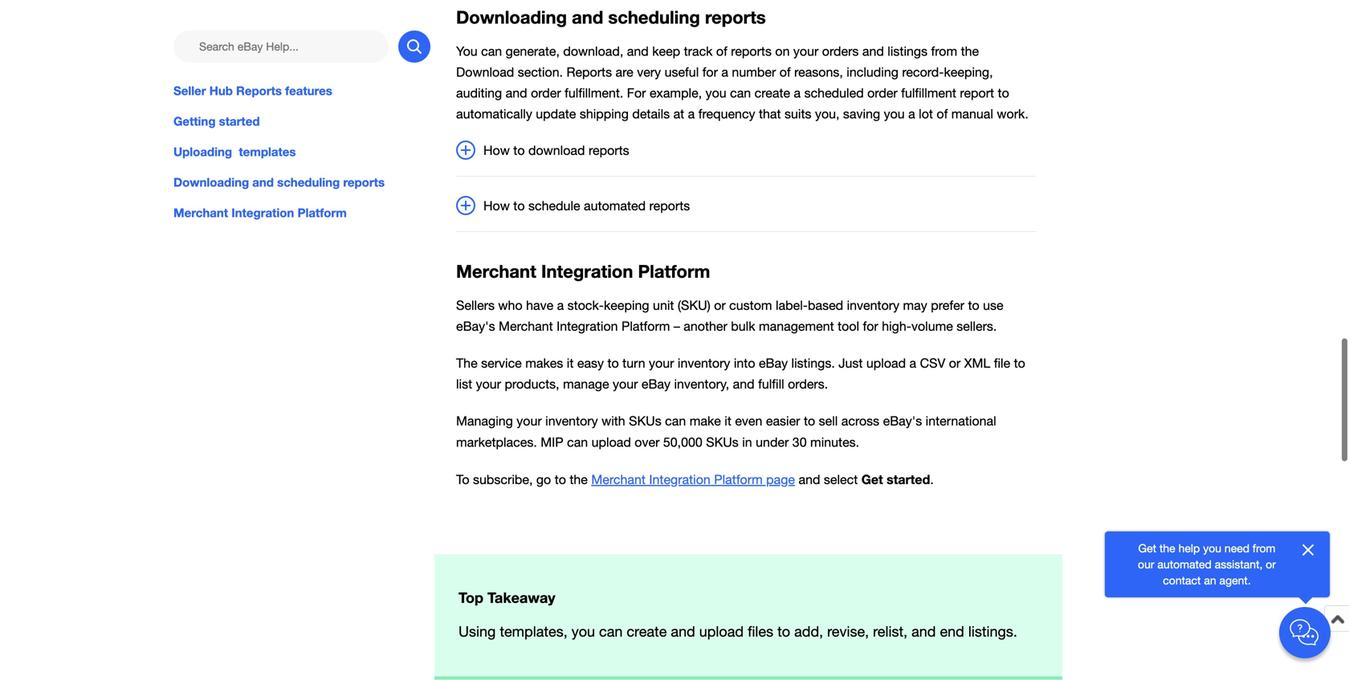 Task type: describe. For each thing, give the bounding box(es) containing it.
for inside the sellers who have a stock-keeping unit (sku) or custom label-based inventory may prefer to use ebay's merchant integration platform – another bulk management tool for high-volume sellers.
[[863, 319, 878, 334]]

subscribe,
[[473, 472, 533, 487]]

0 horizontal spatial of
[[716, 44, 727, 59]]

your right turn
[[649, 356, 674, 371]]

orders
[[822, 44, 859, 59]]

makes
[[525, 356, 563, 371]]

uploading  templates link
[[173, 143, 430, 161]]

the inside you can generate, download, and keep track of reports on your orders and listings from the download section. reports are very useful for a number of reasons, including record-keeping, auditing and order fulfillment. for example, you can create a scheduled order fulfillment report to automatically update shipping details at a frequency that suits you, saving you a lot of manual work.
[[961, 44, 979, 59]]

mip
[[541, 435, 563, 450]]

our
[[1138, 558, 1154, 571]]

and up 'very'
[[627, 44, 649, 59]]

you up frequency
[[706, 86, 727, 100]]

suits
[[785, 107, 812, 121]]

from inside you can generate, download, and keep track of reports on your orders and listings from the download section. reports are very useful for a number of reasons, including record-keeping, auditing and order fulfillment. for example, you can create a scheduled order fulfillment report to automatically update shipping details at a frequency that suits you, saving you a lot of manual work.
[[931, 44, 957, 59]]

or inside the service makes it easy to turn your inventory into ebay listings. just upload a csv or xml file to list your products, manage your ebay inventory, and fulfill orders.
[[949, 356, 961, 371]]

to left add, at right bottom
[[777, 623, 790, 640]]

1 vertical spatial merchant integration platform
[[456, 261, 710, 282]]

to inside managing your inventory with skus can make it even easier to sell across ebay's international marketplaces. mip can upload over 50,000 skus in under 30 minutes.
[[804, 414, 815, 429]]

manual
[[951, 107, 993, 121]]

0 horizontal spatial skus
[[629, 414, 662, 429]]

contact
[[1163, 574, 1201, 587]]

prefer
[[931, 298, 964, 313]]

merchant integration platform link
[[173, 204, 430, 222]]

to inside how to schedule automated reports dropdown button
[[513, 198, 525, 213]]

2 vertical spatial of
[[937, 107, 948, 121]]

platform inside merchant integration platform link
[[297, 206, 347, 220]]

scheduled
[[804, 86, 864, 100]]

keep
[[652, 44, 680, 59]]

inventory inside managing your inventory with skus can make it even easier to sell across ebay's international marketplaces. mip can upload over 50,000 skus in under 30 minutes.
[[545, 414, 598, 429]]

the service makes it easy to turn your inventory into ebay listings. just upload a csv or xml file to list your products, manage your ebay inventory, and fulfill orders.
[[456, 356, 1025, 392]]

create inside you can generate, download, and keep track of reports on your orders and listings from the download section. reports are very useful for a number of reasons, including record-keeping, auditing and order fulfillment. for example, you can create a scheduled order fulfillment report to automatically update shipping details at a frequency that suits you, saving you a lot of manual work.
[[755, 86, 790, 100]]

tool
[[838, 319, 859, 334]]

select
[[824, 472, 858, 487]]

your right list
[[476, 377, 501, 392]]

getting started
[[173, 114, 260, 129]]

features
[[285, 84, 332, 98]]

1 vertical spatial started
[[887, 472, 930, 487]]

and up including
[[862, 44, 884, 59]]

can down "number"
[[730, 86, 751, 100]]

sell
[[819, 414, 838, 429]]

from inside get the help you need from our automated assistant, or contact an agent.
[[1253, 542, 1276, 555]]

at
[[673, 107, 684, 121]]

the inside to subscribe, go to the merchant integration platform page and select get started .
[[570, 472, 588, 487]]

reports inside how to schedule automated reports dropdown button
[[649, 198, 690, 213]]

to inside how to download reports dropdown button
[[513, 143, 525, 158]]

another
[[684, 319, 727, 334]]

record-
[[902, 65, 944, 79]]

may
[[903, 298, 927, 313]]

very
[[637, 65, 661, 79]]

it inside the service makes it easy to turn your inventory into ebay listings. just upload a csv or xml file to list your products, manage your ebay inventory, and fulfill orders.
[[567, 356, 574, 371]]

agent.
[[1219, 574, 1251, 587]]

a inside the sellers who have a stock-keeping unit (sku) or custom label-based inventory may prefer to use ebay's merchant integration platform – another bulk management tool for high-volume sellers.
[[557, 298, 564, 313]]

that
[[759, 107, 781, 121]]

minutes.
[[810, 435, 859, 450]]

for inside you can generate, download, and keep track of reports on your orders and listings from the download section. reports are very useful for a number of reasons, including record-keeping, auditing and order fulfillment. for example, you can create a scheduled order fulfillment report to automatically update shipping details at a frequency that suits you, saving you a lot of manual work.
[[702, 65, 718, 79]]

list
[[456, 377, 472, 392]]

downloading and scheduling reports link
[[173, 174, 430, 191]]

into
[[734, 356, 755, 371]]

to subscribe, go to the merchant integration platform page and select get started .
[[456, 472, 934, 487]]

unit
[[653, 298, 674, 313]]

fulfillment
[[901, 86, 956, 100]]

templates,
[[500, 623, 568, 640]]

merchant down uploading  templates
[[173, 206, 228, 220]]

keeping,
[[944, 65, 993, 79]]

easier
[[766, 414, 800, 429]]

even
[[735, 414, 762, 429]]

report
[[960, 86, 994, 100]]

1 horizontal spatial listings.
[[968, 623, 1017, 640]]

1 vertical spatial downloading
[[173, 175, 249, 190]]

have
[[526, 298, 553, 313]]

keeping
[[604, 298, 649, 313]]

generate,
[[506, 44, 560, 59]]

custom
[[729, 298, 772, 313]]

platform inside to subscribe, go to the merchant integration platform page and select get started .
[[714, 472, 763, 487]]

can up 50,000
[[665, 414, 686, 429]]

seller hub reports features link
[[173, 82, 430, 100]]

can right mip
[[567, 435, 588, 450]]

uploading  templates
[[173, 145, 296, 159]]

turn
[[622, 356, 645, 371]]

download
[[456, 65, 514, 79]]

platform up unit
[[638, 261, 710, 282]]

how for how to schedule automated reports
[[483, 198, 510, 213]]

manage
[[563, 377, 609, 392]]

get the help you need from our automated assistant, or contact an agent.
[[1138, 542, 1276, 587]]

1 horizontal spatial skus
[[706, 435, 739, 450]]

and inside the service makes it easy to turn your inventory into ebay listings. just upload a csv or xml file to list your products, manage your ebay inventory, and fulfill orders.
[[733, 377, 755, 392]]

it inside managing your inventory with skus can make it even easier to sell across ebay's international marketplaces. mip can upload over 50,000 skus in under 30 minutes.
[[725, 414, 732, 429]]

sellers
[[456, 298, 495, 313]]

relist,
[[873, 623, 908, 640]]

under
[[756, 435, 789, 450]]

and left upload files
[[671, 623, 695, 640]]

integration inside merchant integration platform link
[[231, 206, 294, 220]]

page
[[766, 472, 795, 487]]

integration inside the sellers who have a stock-keeping unit (sku) or custom label-based inventory may prefer to use ebay's merchant integration platform – another bulk management tool for high-volume sellers.
[[557, 319, 618, 334]]

get inside get the help you need from our automated assistant, or contact an agent.
[[1138, 542, 1156, 555]]

how for how to download reports
[[483, 143, 510, 158]]

0 horizontal spatial reports
[[236, 84, 282, 98]]

a up suits
[[794, 86, 801, 100]]

to left turn
[[608, 356, 619, 371]]

are
[[616, 65, 633, 79]]

upload files
[[699, 623, 773, 640]]

to inside the sellers who have a stock-keeping unit (sku) or custom label-based inventory may prefer to use ebay's merchant integration platform – another bulk management tool for high-volume sellers.
[[968, 298, 979, 313]]

on
[[775, 44, 790, 59]]

how to download reports
[[483, 143, 629, 158]]

track
[[684, 44, 713, 59]]

reports inside you can generate, download, and keep track of reports on your orders and listings from the download section. reports are very useful for a number of reasons, including record-keeping, auditing and order fulfillment. for example, you can create a scheduled order fulfillment report to automatically update shipping details at a frequency that suits you, saving you a lot of manual work.
[[731, 44, 772, 59]]

over
[[635, 435, 660, 450]]

volume
[[911, 319, 953, 334]]

saving
[[843, 107, 880, 121]]

0 vertical spatial scheduling
[[608, 6, 700, 28]]

stock-
[[567, 298, 604, 313]]

work.
[[997, 107, 1029, 121]]

merchant integration platform inside merchant integration platform link
[[173, 206, 347, 220]]

1 vertical spatial create
[[627, 623, 667, 640]]

top
[[459, 589, 483, 606]]

fulfillment.
[[565, 86, 623, 100]]

inventory inside the service makes it easy to turn your inventory into ebay listings. just upload a csv or xml file to list your products, manage your ebay inventory, and fulfill orders.
[[678, 356, 730, 371]]



Task type: vqa. For each thing, say whether or not it's contained in the screenshot.
the leftmost the of
yes



Task type: locate. For each thing, give the bounding box(es) containing it.
started right the select
[[887, 472, 930, 487]]

and down the into
[[733, 377, 755, 392]]

the right go
[[570, 472, 588, 487]]

your
[[793, 44, 819, 59], [649, 356, 674, 371], [476, 377, 501, 392], [613, 377, 638, 392], [517, 414, 542, 429]]

scheduling
[[608, 6, 700, 28], [277, 175, 340, 190]]

1 horizontal spatial started
[[887, 472, 930, 487]]

0 horizontal spatial upload
[[592, 435, 631, 450]]

1 vertical spatial scheduling
[[277, 175, 340, 190]]

1 horizontal spatial it
[[725, 414, 732, 429]]

inventory up mip
[[545, 414, 598, 429]]

reports right hub at the top left of the page
[[236, 84, 282, 98]]

skus up over
[[629, 414, 662, 429]]

to up work.
[[998, 86, 1009, 100]]

the inside get the help you need from our automated assistant, or contact an agent.
[[1160, 542, 1175, 555]]

0 vertical spatial merchant integration platform
[[173, 206, 347, 220]]

listings. right end
[[968, 623, 1017, 640]]

international
[[926, 414, 996, 429]]

automatically
[[456, 107, 532, 121]]

upload right just
[[866, 356, 906, 371]]

number
[[732, 65, 776, 79]]

from right 'need'
[[1253, 542, 1276, 555]]

1 vertical spatial upload
[[592, 435, 631, 450]]

inventory inside the sellers who have a stock-keeping unit (sku) or custom label-based inventory may prefer to use ebay's merchant integration platform – another bulk management tool for high-volume sellers.
[[847, 298, 900, 313]]

1 horizontal spatial reports
[[567, 65, 612, 79]]

0 horizontal spatial ebay's
[[456, 319, 495, 334]]

0 horizontal spatial the
[[570, 472, 588, 487]]

0 horizontal spatial or
[[714, 298, 726, 313]]

you inside get the help you need from our automated assistant, or contact an agent.
[[1203, 542, 1221, 555]]

for down track
[[702, 65, 718, 79]]

2 horizontal spatial of
[[937, 107, 948, 121]]

your inside you can generate, download, and keep track of reports on your orders and listings from the download section. reports are very useful for a number of reasons, including record-keeping, auditing and order fulfillment. for example, you can create a scheduled order fulfillment report to automatically update shipping details at a frequency that suits you, saving you a lot of manual work.
[[793, 44, 819, 59]]

1 vertical spatial inventory
[[678, 356, 730, 371]]

0 vertical spatial of
[[716, 44, 727, 59]]

management
[[759, 319, 834, 334]]

0 horizontal spatial started
[[219, 114, 260, 129]]

you right the templates, on the left bottom of page
[[572, 623, 595, 640]]

templates
[[239, 145, 296, 159]]

0 vertical spatial downloading and scheduling reports
[[456, 6, 766, 28]]

platform
[[297, 206, 347, 220], [638, 261, 710, 282], [622, 319, 670, 334], [714, 472, 763, 487]]

1 horizontal spatial of
[[780, 65, 791, 79]]

0 horizontal spatial ebay
[[642, 377, 671, 392]]

0 vertical spatial listings.
[[791, 356, 835, 371]]

0 horizontal spatial from
[[931, 44, 957, 59]]

across
[[841, 414, 880, 429]]

upload inside managing your inventory with skus can make it even easier to sell across ebay's international marketplaces. mip can upload over 50,000 skus in under 30 minutes.
[[592, 435, 631, 450]]

help
[[1179, 542, 1200, 555]]

can right the templates, on the left bottom of page
[[599, 623, 623, 640]]

1 vertical spatial skus
[[706, 435, 739, 450]]

0 vertical spatial downloading
[[456, 6, 567, 28]]

can
[[481, 44, 502, 59], [730, 86, 751, 100], [665, 414, 686, 429], [567, 435, 588, 450], [599, 623, 623, 640]]

merchant integration platform
[[173, 206, 347, 220], [456, 261, 710, 282]]

reports inside downloading and scheduling reports link
[[343, 175, 385, 190]]

easy
[[577, 356, 604, 371]]

reports down "download,"
[[567, 65, 612, 79]]

from
[[931, 44, 957, 59], [1253, 542, 1276, 555]]

you left lot
[[884, 107, 905, 121]]

started
[[219, 114, 260, 129], [887, 472, 930, 487]]

or right csv
[[949, 356, 961, 371]]

service
[[481, 356, 522, 371]]

Search eBay Help... text field
[[173, 31, 389, 63]]

how to schedule automated reports button
[[456, 196, 1036, 216]]

and right page
[[799, 472, 820, 487]]

reports inside how to download reports dropdown button
[[589, 143, 629, 158]]

to inside to subscribe, go to the merchant integration platform page and select get started .
[[555, 472, 566, 487]]

0 vertical spatial how
[[483, 143, 510, 158]]

1 horizontal spatial the
[[961, 44, 979, 59]]

end
[[940, 623, 964, 640]]

to left the schedule
[[513, 198, 525, 213]]

need
[[1225, 542, 1250, 555]]

inventory up high-
[[847, 298, 900, 313]]

1 horizontal spatial downloading and scheduling reports
[[456, 6, 766, 28]]

0 horizontal spatial order
[[531, 86, 561, 100]]

csv
[[920, 356, 945, 371]]

2 horizontal spatial the
[[1160, 542, 1175, 555]]

automated right the schedule
[[584, 198, 646, 213]]

for right tool on the right of the page
[[863, 319, 878, 334]]

get the help you need from our automated assistant, or contact an agent. tooltip
[[1131, 540, 1283, 589]]

scheduling down uploading  templates link
[[277, 175, 340, 190]]

0 horizontal spatial scheduling
[[277, 175, 340, 190]]

platform down unit
[[622, 319, 670, 334]]

1 horizontal spatial from
[[1253, 542, 1276, 555]]

1 vertical spatial get
[[1138, 542, 1156, 555]]

.
[[930, 472, 934, 487]]

1 vertical spatial from
[[1253, 542, 1276, 555]]

sellers.
[[957, 319, 997, 334]]

platform inside the sellers who have a stock-keeping unit (sku) or custom label-based inventory may prefer to use ebay's merchant integration platform – another bulk management tool for high-volume sellers.
[[622, 319, 670, 334]]

top takeaway
[[459, 589, 555, 606]]

1 vertical spatial ebay
[[642, 377, 671, 392]]

seller hub reports features
[[173, 84, 332, 98]]

1 horizontal spatial downloading
[[456, 6, 567, 28]]

it left even
[[725, 414, 732, 429]]

2 horizontal spatial inventory
[[847, 298, 900, 313]]

a
[[721, 65, 728, 79], [794, 86, 801, 100], [688, 107, 695, 121], [908, 107, 915, 121], [557, 298, 564, 313], [910, 356, 916, 371]]

0 vertical spatial ebay
[[759, 356, 788, 371]]

downloading and scheduling reports inside downloading and scheduling reports link
[[173, 175, 385, 190]]

upload down with
[[592, 435, 631, 450]]

0 vertical spatial ebay's
[[456, 319, 495, 334]]

merchant up who
[[456, 261, 536, 282]]

downloading and scheduling reports up "download,"
[[456, 6, 766, 28]]

frequency
[[698, 107, 755, 121]]

file
[[994, 356, 1010, 371]]

1 horizontal spatial for
[[863, 319, 878, 334]]

merchant down over
[[591, 472, 646, 487]]

a right have
[[557, 298, 564, 313]]

in
[[742, 435, 752, 450]]

schedule
[[528, 198, 580, 213]]

listings
[[888, 44, 928, 59]]

and up automatically
[[506, 86, 527, 100]]

integration down stock-
[[557, 319, 618, 334]]

and up "download,"
[[572, 6, 603, 28]]

and inside to subscribe, go to the merchant integration platform page and select get started .
[[799, 472, 820, 487]]

merchant down have
[[499, 319, 553, 334]]

ebay's inside the sellers who have a stock-keeping unit (sku) or custom label-based inventory may prefer to use ebay's merchant integration platform – another bulk management tool for high-volume sellers.
[[456, 319, 495, 334]]

an
[[1204, 574, 1216, 587]]

or inside get the help you need from our automated assistant, or contact an agent.
[[1266, 558, 1276, 571]]

1 horizontal spatial or
[[949, 356, 961, 371]]

0 vertical spatial reports
[[567, 65, 612, 79]]

auditing
[[456, 86, 502, 100]]

hub
[[209, 84, 233, 98]]

1 vertical spatial listings.
[[968, 623, 1017, 640]]

1 how from the top
[[483, 143, 510, 158]]

listings. up orders. in the right of the page
[[791, 356, 835, 371]]

ebay up fulfill
[[759, 356, 788, 371]]

it left easy
[[567, 356, 574, 371]]

marketplaces.
[[456, 435, 537, 450]]

you,
[[815, 107, 840, 121]]

0 vertical spatial it
[[567, 356, 574, 371]]

get
[[861, 472, 883, 487], [1138, 542, 1156, 555]]

upload inside the service makes it easy to turn your inventory into ebay listings. just upload a csv or xml file to list your products, manage your ebay inventory, and fulfill orders.
[[866, 356, 906, 371]]

integration down 50,000
[[649, 472, 711, 487]]

listings. inside the service makes it easy to turn your inventory into ebay listings. just upload a csv or xml file to list your products, manage your ebay inventory, and fulfill orders.
[[791, 356, 835, 371]]

how left the schedule
[[483, 198, 510, 213]]

platform down downloading and scheduling reports link
[[297, 206, 347, 220]]

0 horizontal spatial get
[[861, 472, 883, 487]]

1 vertical spatial it
[[725, 414, 732, 429]]

bulk
[[731, 319, 755, 334]]

you right help
[[1203, 542, 1221, 555]]

shipping
[[580, 107, 629, 121]]

update
[[536, 107, 576, 121]]

0 vertical spatial the
[[961, 44, 979, 59]]

the left help
[[1160, 542, 1175, 555]]

just
[[839, 356, 863, 371]]

ebay's right the across
[[883, 414, 922, 429]]

a left lot
[[908, 107, 915, 121]]

1 vertical spatial how
[[483, 198, 510, 213]]

1 vertical spatial reports
[[236, 84, 282, 98]]

1 order from the left
[[531, 86, 561, 100]]

0 horizontal spatial inventory
[[545, 414, 598, 429]]

1 vertical spatial of
[[780, 65, 791, 79]]

of down the on
[[780, 65, 791, 79]]

1 vertical spatial downloading and scheduling reports
[[173, 175, 385, 190]]

and down templates on the left of the page
[[252, 175, 274, 190]]

1 horizontal spatial get
[[1138, 542, 1156, 555]]

1 horizontal spatial automated
[[1158, 558, 1212, 571]]

integration inside to subscribe, go to the merchant integration platform page and select get started .
[[649, 472, 711, 487]]

0 vertical spatial upload
[[866, 356, 906, 371]]

ebay's inside managing your inventory with skus can make it even easier to sell across ebay's international marketplaces. mip can upload over 50,000 skus in under 30 minutes.
[[883, 414, 922, 429]]

merchant integration platform down downloading and scheduling reports link
[[173, 206, 347, 220]]

0 vertical spatial automated
[[584, 198, 646, 213]]

downloading down uploading  templates
[[173, 175, 249, 190]]

getting started link
[[173, 112, 430, 130]]

automated up contact
[[1158, 558, 1212, 571]]

1 horizontal spatial upload
[[866, 356, 906, 371]]

a inside the service makes it easy to turn your inventory into ebay listings. just upload a csv or xml file to list your products, manage your ebay inventory, and fulfill orders.
[[910, 356, 916, 371]]

you
[[706, 86, 727, 100], [884, 107, 905, 121], [1203, 542, 1221, 555], [572, 623, 595, 640]]

inventory up inventory,
[[678, 356, 730, 371]]

of right track
[[716, 44, 727, 59]]

example,
[[650, 86, 702, 100]]

get right the select
[[861, 472, 883, 487]]

1 horizontal spatial ebay's
[[883, 414, 922, 429]]

merchant integration platform page link
[[591, 472, 795, 487]]

seller
[[173, 84, 206, 98]]

skus left in at the bottom right of the page
[[706, 435, 739, 450]]

your up mip
[[517, 414, 542, 429]]

0 horizontal spatial for
[[702, 65, 718, 79]]

merchant integration platform up stock-
[[456, 261, 710, 282]]

the
[[456, 356, 478, 371]]

sellers who have a stock-keeping unit (sku) or custom label-based inventory may prefer to use ebay's merchant integration platform – another bulk management tool for high-volume sellers.
[[456, 298, 1004, 334]]

merchant inside to subscribe, go to the merchant integration platform page and select get started .
[[591, 472, 646, 487]]

to left use
[[968, 298, 979, 313]]

managing your inventory with skus can make it even easier to sell across ebay's international marketplaces. mip can upload over 50,000 skus in under 30 minutes.
[[456, 414, 996, 450]]

1 horizontal spatial scheduling
[[608, 6, 700, 28]]

0 horizontal spatial downloading
[[173, 175, 249, 190]]

to right file at the right bottom of page
[[1014, 356, 1025, 371]]

a right at
[[688, 107, 695, 121]]

or inside the sellers who have a stock-keeping unit (sku) or custom label-based inventory may prefer to use ebay's merchant integration platform – another bulk management tool for high-volume sellers.
[[714, 298, 726, 313]]

it
[[567, 356, 574, 371], [725, 414, 732, 429]]

to inside you can generate, download, and keep track of reports on your orders and listings from the download section. reports are very useful for a number of reasons, including record-keeping, auditing and order fulfillment. for example, you can create a scheduled order fulfillment report to automatically update shipping details at a frequency that suits you, saving you a lot of manual work.
[[998, 86, 1009, 100]]

0 vertical spatial create
[[755, 86, 790, 100]]

you
[[456, 44, 478, 59]]

2 order from the left
[[867, 86, 898, 100]]

0 horizontal spatial automated
[[584, 198, 646, 213]]

order down including
[[867, 86, 898, 100]]

orders.
[[788, 377, 828, 392]]

using templates, you can create and upload files to add, revise, relist, and end listings.
[[459, 623, 1017, 640]]

download,
[[563, 44, 623, 59]]

downloading up generate,
[[456, 6, 567, 28]]

1 horizontal spatial merchant integration platform
[[456, 261, 710, 282]]

reports inside you can generate, download, and keep track of reports on your orders and listings from the download section. reports are very useful for a number of reasons, including record-keeping, auditing and order fulfillment. for example, you can create a scheduled order fulfillment report to automatically update shipping details at a frequency that suits you, saving you a lot of manual work.
[[567, 65, 612, 79]]

automated inside dropdown button
[[584, 198, 646, 213]]

ebay's down sellers
[[456, 319, 495, 334]]

your inside managing your inventory with skus can make it even easier to sell across ebay's international marketplaces. mip can upload over 50,000 skus in under 30 minutes.
[[517, 414, 542, 429]]

to right go
[[555, 472, 566, 487]]

1 horizontal spatial order
[[867, 86, 898, 100]]

of right lot
[[937, 107, 948, 121]]

how to schedule automated reports
[[483, 198, 690, 213]]

integration down downloading and scheduling reports link
[[231, 206, 294, 220]]

takeaway
[[487, 589, 555, 606]]

to left sell
[[804, 414, 815, 429]]

from up "record-"
[[931, 44, 957, 59]]

0 horizontal spatial merchant integration platform
[[173, 206, 347, 220]]

2 vertical spatial inventory
[[545, 414, 598, 429]]

lot
[[919, 107, 933, 121]]

for
[[702, 65, 718, 79], [863, 319, 878, 334]]

managing
[[456, 414, 513, 429]]

50,000
[[663, 435, 703, 450]]

merchant inside the sellers who have a stock-keeping unit (sku) or custom label-based inventory may prefer to use ebay's merchant integration platform – another bulk management tool for high-volume sellers.
[[499, 319, 553, 334]]

1 vertical spatial automated
[[1158, 558, 1212, 571]]

1 vertical spatial the
[[570, 472, 588, 487]]

integration up stock-
[[541, 261, 633, 282]]

2 how from the top
[[483, 198, 510, 213]]

order down section.
[[531, 86, 561, 100]]

0 horizontal spatial create
[[627, 623, 667, 640]]

or right assistant,
[[1266, 558, 1276, 571]]

started up uploading  templates
[[219, 114, 260, 129]]

1 vertical spatial for
[[863, 319, 878, 334]]

0 horizontal spatial downloading and scheduling reports
[[173, 175, 385, 190]]

how to download reports button
[[456, 141, 1036, 161]]

1 vertical spatial or
[[949, 356, 961, 371]]

2 vertical spatial or
[[1266, 558, 1276, 571]]

0 vertical spatial for
[[702, 65, 718, 79]]

scheduling up keep
[[608, 6, 700, 28]]

1 horizontal spatial inventory
[[678, 356, 730, 371]]

0 horizontal spatial it
[[567, 356, 574, 371]]

0 vertical spatial from
[[931, 44, 957, 59]]

automated inside get the help you need from our automated assistant, or contact an agent.
[[1158, 558, 1212, 571]]

using
[[459, 623, 496, 640]]

2 horizontal spatial or
[[1266, 558, 1276, 571]]

download
[[528, 143, 585, 158]]

upload
[[866, 356, 906, 371], [592, 435, 631, 450]]

to
[[456, 472, 469, 487]]

0 vertical spatial or
[[714, 298, 726, 313]]

1 horizontal spatial create
[[755, 86, 790, 100]]

1 horizontal spatial ebay
[[759, 356, 788, 371]]

0 vertical spatial get
[[861, 472, 883, 487]]

1 vertical spatial ebay's
[[883, 414, 922, 429]]

or up another
[[714, 298, 726, 313]]

downloading and scheduling reports down templates on the left of the page
[[173, 175, 385, 190]]

reasons,
[[794, 65, 843, 79]]

who
[[498, 298, 523, 313]]

a left csv
[[910, 356, 916, 371]]

0 vertical spatial started
[[219, 114, 260, 129]]

and left end
[[912, 623, 936, 640]]

platform down in at the bottom right of the page
[[714, 472, 763, 487]]

with
[[602, 414, 625, 429]]

can up download
[[481, 44, 502, 59]]

and inside downloading and scheduling reports link
[[252, 175, 274, 190]]

2 vertical spatial the
[[1160, 542, 1175, 555]]

your right the on
[[793, 44, 819, 59]]

to left download
[[513, 143, 525, 158]]

useful
[[665, 65, 699, 79]]

downloading
[[456, 6, 567, 28], [173, 175, 249, 190]]

get up "our"
[[1138, 542, 1156, 555]]

0 vertical spatial inventory
[[847, 298, 900, 313]]

revise,
[[827, 623, 869, 640]]

your down turn
[[613, 377, 638, 392]]

a left "number"
[[721, 65, 728, 79]]

downloading and scheduling reports
[[456, 6, 766, 28], [173, 175, 385, 190]]

the up "keeping,"
[[961, 44, 979, 59]]

0 horizontal spatial listings.
[[791, 356, 835, 371]]

30
[[792, 435, 807, 450]]

how down automatically
[[483, 143, 510, 158]]

make
[[690, 414, 721, 429]]

use
[[983, 298, 1004, 313]]

0 vertical spatial skus
[[629, 414, 662, 429]]

getting
[[173, 114, 216, 129]]

create
[[755, 86, 790, 100], [627, 623, 667, 640]]

ebay down turn
[[642, 377, 671, 392]]



